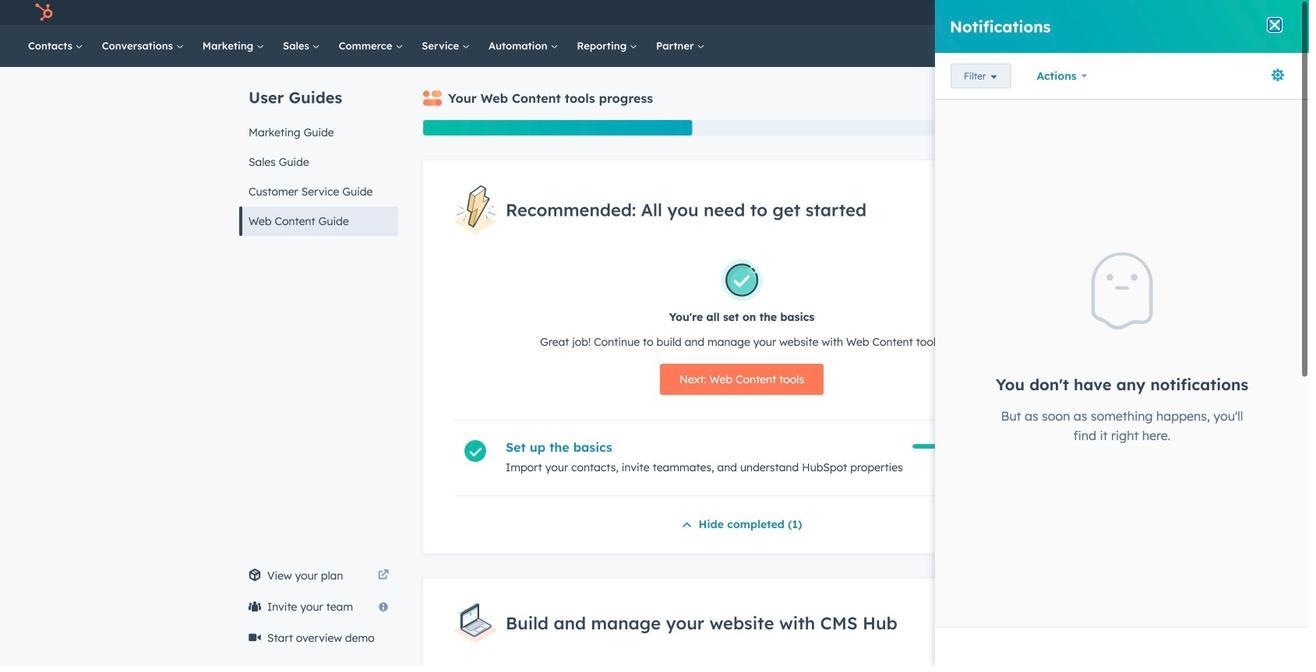 Task type: describe. For each thing, give the bounding box(es) containing it.
link opens in a new window image
[[378, 567, 389, 585]]

gary orlando image
[[1231, 5, 1245, 19]]

user guides element
[[239, 67, 398, 236]]



Task type: vqa. For each thing, say whether or not it's contained in the screenshot.
navigation
no



Task type: locate. For each thing, give the bounding box(es) containing it.
link opens in a new window image
[[378, 571, 389, 581]]

marketplaces image
[[1113, 7, 1127, 21]]

[object object] complete progress bar
[[913, 444, 1000, 449]]

menu
[[998, 0, 1291, 25]]

progress bar
[[423, 120, 692, 136]]

Search HubSpot search field
[[1090, 33, 1255, 59]]



